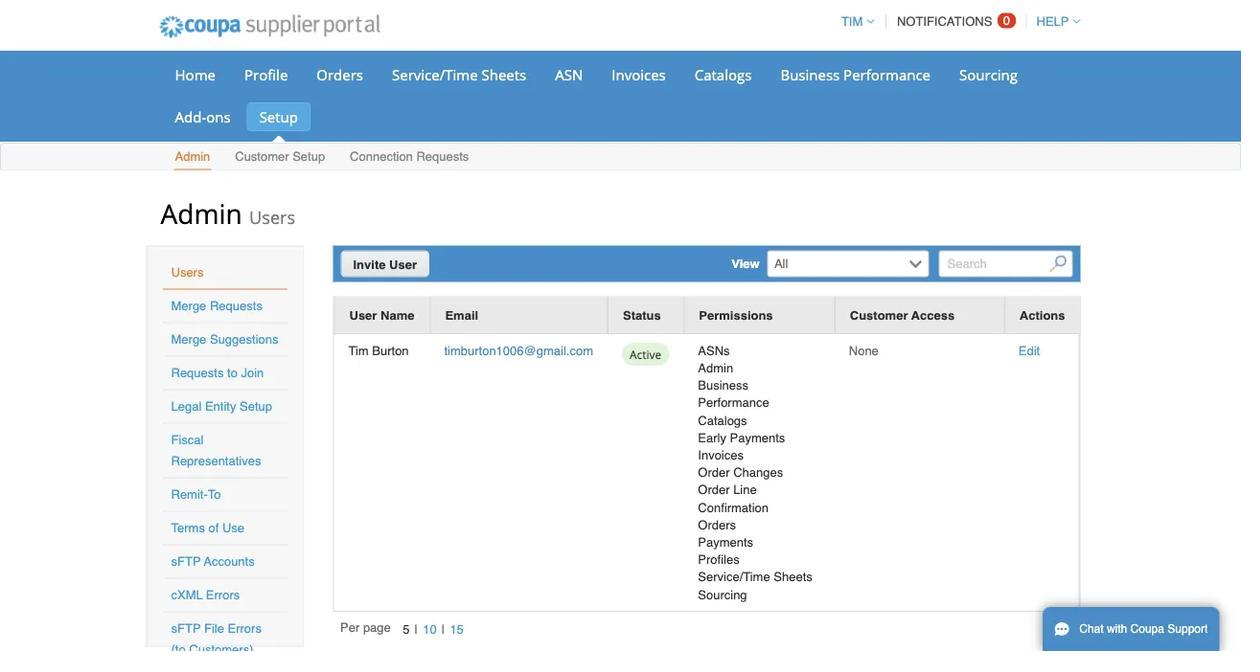 Task type: describe. For each thing, give the bounding box(es) containing it.
access
[[911, 309, 955, 323]]

5 button
[[398, 620, 415, 640]]

sftp file errors (to customers) link
[[171, 622, 262, 652]]

representatives
[[171, 454, 261, 469]]

file
[[204, 622, 224, 636]]

service/time sheets
[[392, 65, 526, 84]]

5 | 10 | 15
[[403, 623, 464, 637]]

sourcing link
[[947, 60, 1030, 89]]

1 | from the left
[[415, 623, 418, 637]]

merge for merge requests
[[171, 299, 206, 313]]

2 vertical spatial requests
[[171, 366, 224, 381]]

1 vertical spatial users
[[171, 265, 204, 280]]

users link
[[171, 265, 204, 280]]

business performance link
[[768, 60, 943, 89]]

cxml
[[171, 588, 203, 603]]

help
[[1037, 14, 1069, 29]]

10
[[423, 623, 437, 637]]

customer for customer setup
[[235, 150, 289, 164]]

merge suggestions link
[[171, 333, 278, 347]]

connection requests link
[[349, 145, 470, 170]]

profile
[[244, 65, 288, 84]]

active
[[630, 347, 662, 362]]

accounts
[[204, 555, 255, 569]]

10 button
[[418, 620, 442, 640]]

asn
[[555, 65, 583, 84]]

coupa
[[1131, 623, 1164, 636]]

orders inside the asns admin business performance catalogs early payments invoices order changes order line confirmation orders payments profiles service/time sheets sourcing
[[698, 518, 736, 532]]

0 vertical spatial catalogs
[[695, 65, 752, 84]]

terms of use link
[[171, 521, 244, 536]]

notifications
[[897, 14, 992, 29]]

use
[[222, 521, 244, 536]]

ons
[[206, 107, 231, 127]]

service/time sheets link
[[380, 60, 539, 89]]

customer for customer access
[[850, 309, 908, 323]]

sftp accounts
[[171, 555, 255, 569]]

tim for tim
[[841, 14, 863, 29]]

customer setup link
[[234, 145, 326, 170]]

admin inside the asns admin business performance catalogs early payments invoices order changes order line confirmation orders payments profiles service/time sheets sourcing
[[698, 361, 733, 375]]

navigation containing per page
[[340, 620, 469, 641]]

page
[[363, 621, 391, 635]]

legal entity setup
[[171, 400, 272, 414]]

to
[[208, 488, 221, 502]]

business performance
[[781, 65, 931, 84]]

tim link
[[833, 14, 874, 29]]

cxml errors link
[[171, 588, 240, 603]]

name
[[381, 309, 414, 323]]

changes
[[733, 466, 783, 480]]

setup link
[[247, 103, 311, 131]]

users inside the admin users
[[249, 205, 295, 229]]

early
[[698, 431, 726, 445]]

0 horizontal spatial sheets
[[482, 65, 526, 84]]

0
[[1003, 13, 1010, 28]]

terms of use
[[171, 521, 244, 536]]

15 button
[[445, 620, 469, 640]]

catalogs inside the asns admin business performance catalogs early payments invoices order changes order line confirmation orders payments profiles service/time sheets sourcing
[[698, 413, 747, 428]]

catalogs link
[[682, 60, 764, 89]]

suggestions
[[210, 333, 278, 347]]

cxml errors
[[171, 588, 240, 603]]

coupa supplier portal image
[[146, 3, 393, 51]]

edit link
[[1019, 344, 1040, 358]]

sftp for sftp accounts
[[171, 555, 201, 569]]

status button
[[623, 306, 661, 326]]

per
[[340, 621, 360, 635]]

2 | from the left
[[442, 623, 445, 637]]

requests to join
[[171, 366, 264, 381]]

0 vertical spatial orders
[[317, 65, 363, 84]]

invoices inside the asns admin business performance catalogs early payments invoices order changes order line confirmation orders payments profiles service/time sheets sourcing
[[698, 448, 744, 463]]

permissions
[[699, 309, 773, 323]]

remit-to link
[[171, 488, 221, 502]]

to
[[227, 366, 238, 381]]

1 vertical spatial payments
[[698, 535, 753, 550]]

1 vertical spatial setup
[[293, 150, 325, 164]]

customers)
[[189, 643, 253, 652]]

requests for merge requests
[[210, 299, 263, 313]]

legal entity setup link
[[171, 400, 272, 414]]

requests to join link
[[171, 366, 264, 381]]

invite user link
[[341, 251, 429, 277]]

tim for tim burton
[[348, 344, 369, 358]]

admin for admin users
[[161, 195, 242, 231]]

service/time inside the asns admin business performance catalogs early payments invoices order changes order line confirmation orders payments profiles service/time sheets sourcing
[[698, 570, 770, 585]]

per page
[[340, 621, 391, 635]]

tim burton
[[348, 344, 409, 358]]

invite user
[[353, 257, 417, 272]]

invoices link
[[599, 60, 678, 89]]

search image
[[1050, 255, 1067, 273]]

0 vertical spatial errors
[[206, 588, 240, 603]]

Search text field
[[939, 251, 1073, 277]]

profile link
[[232, 60, 300, 89]]

user name button
[[349, 306, 414, 326]]

terms
[[171, 521, 205, 536]]

support
[[1168, 623, 1208, 636]]

timburton1006@gmail.com link
[[444, 344, 593, 358]]



Task type: vqa. For each thing, say whether or not it's contained in the screenshot.
the bottom Payments
yes



Task type: locate. For each thing, give the bounding box(es) containing it.
home
[[175, 65, 216, 84]]

0 horizontal spatial sourcing
[[698, 588, 747, 602]]

business down asns
[[698, 379, 749, 393]]

view
[[732, 257, 760, 271]]

0 horizontal spatial tim
[[348, 344, 369, 358]]

0 vertical spatial user
[[389, 257, 417, 272]]

with
[[1107, 623, 1127, 636]]

requests up suggestions
[[210, 299, 263, 313]]

merge requests link
[[171, 299, 263, 313]]

user inside button
[[349, 309, 377, 323]]

add-ons link
[[162, 103, 243, 131]]

orders link
[[304, 60, 376, 89]]

requests inside connection requests link
[[416, 150, 469, 164]]

invite
[[353, 257, 386, 272]]

asn link
[[543, 60, 595, 89]]

0 horizontal spatial orders
[[317, 65, 363, 84]]

merge
[[171, 299, 206, 313], [171, 333, 206, 347]]

1 vertical spatial user
[[349, 309, 377, 323]]

sourcing down profiles
[[698, 588, 747, 602]]

orders down confirmation
[[698, 518, 736, 532]]

users
[[249, 205, 295, 229], [171, 265, 204, 280]]

connection requests
[[350, 150, 469, 164]]

0 vertical spatial sftp
[[171, 555, 201, 569]]

invoices down early
[[698, 448, 744, 463]]

1 vertical spatial sourcing
[[698, 588, 747, 602]]

join
[[241, 366, 264, 381]]

sourcing down 0
[[959, 65, 1018, 84]]

admin down add-
[[175, 150, 210, 164]]

1 horizontal spatial user
[[389, 257, 417, 272]]

2 sftp from the top
[[171, 622, 201, 636]]

asns
[[698, 344, 730, 358]]

performance inside the asns admin business performance catalogs early payments invoices order changes order line confirmation orders payments profiles service/time sheets sourcing
[[698, 396, 769, 410]]

1 horizontal spatial customer
[[850, 309, 908, 323]]

sheets
[[482, 65, 526, 84], [774, 570, 813, 585]]

2 merge from the top
[[171, 333, 206, 347]]

user
[[389, 257, 417, 272], [349, 309, 377, 323]]

payments up profiles
[[698, 535, 753, 550]]

email
[[445, 309, 478, 323]]

sftp up cxml
[[171, 555, 201, 569]]

0 vertical spatial sheets
[[482, 65, 526, 84]]

admin link
[[174, 145, 211, 170]]

customer access
[[850, 309, 955, 323]]

1 horizontal spatial sheets
[[774, 570, 813, 585]]

1 sftp from the top
[[171, 555, 201, 569]]

requests right connection
[[416, 150, 469, 164]]

1 vertical spatial orders
[[698, 518, 736, 532]]

(to
[[171, 643, 186, 652]]

1 horizontal spatial performance
[[844, 65, 931, 84]]

admin down admin link
[[161, 195, 242, 231]]

of
[[208, 521, 219, 536]]

home link
[[162, 60, 228, 89]]

chat
[[1079, 623, 1104, 636]]

business inside the asns admin business performance catalogs early payments invoices order changes order line confirmation orders payments profiles service/time sheets sourcing
[[698, 379, 749, 393]]

1 vertical spatial requests
[[210, 299, 263, 313]]

payments
[[730, 431, 785, 445], [698, 535, 753, 550]]

customer up none
[[850, 309, 908, 323]]

users down customer setup link
[[249, 205, 295, 229]]

0 vertical spatial navigation
[[833, 3, 1081, 40]]

0 vertical spatial merge
[[171, 299, 206, 313]]

tim up business performance
[[841, 14, 863, 29]]

1 horizontal spatial tim
[[841, 14, 863, 29]]

merge down merge requests
[[171, 333, 206, 347]]

1 horizontal spatial orders
[[698, 518, 736, 532]]

merge for merge suggestions
[[171, 333, 206, 347]]

performance up early
[[698, 396, 769, 410]]

0 vertical spatial invoices
[[612, 65, 666, 84]]

admin down asns
[[698, 361, 733, 375]]

1 vertical spatial admin
[[161, 195, 242, 231]]

15
[[450, 623, 464, 637]]

0 vertical spatial setup
[[259, 107, 298, 127]]

1 merge from the top
[[171, 299, 206, 313]]

navigation
[[833, 3, 1081, 40], [340, 620, 469, 641]]

performance inside 'business performance' link
[[844, 65, 931, 84]]

sourcing inside the asns admin business performance catalogs early payments invoices order changes order line confirmation orders payments profiles service/time sheets sourcing
[[698, 588, 747, 602]]

customer inside button
[[850, 309, 908, 323]]

connection
[[350, 150, 413, 164]]

invoices right asn
[[612, 65, 666, 84]]

sftp file errors (to customers)
[[171, 622, 262, 652]]

users up merge requests
[[171, 265, 204, 280]]

invoices
[[612, 65, 666, 84], [698, 448, 744, 463]]

invoices inside "link"
[[612, 65, 666, 84]]

active button
[[622, 342, 669, 372]]

1 vertical spatial sheets
[[774, 570, 813, 585]]

line
[[733, 483, 757, 498]]

errors inside "sftp file errors (to customers)"
[[228, 622, 262, 636]]

1 vertical spatial order
[[698, 483, 730, 498]]

1 horizontal spatial navigation
[[833, 3, 1081, 40]]

0 vertical spatial service/time
[[392, 65, 478, 84]]

sftp accounts link
[[171, 555, 255, 569]]

service/time down profiles
[[698, 570, 770, 585]]

setup down join
[[240, 400, 272, 414]]

1 vertical spatial service/time
[[698, 570, 770, 585]]

0 vertical spatial performance
[[844, 65, 931, 84]]

2 vertical spatial admin
[[698, 361, 733, 375]]

1 vertical spatial sftp
[[171, 622, 201, 636]]

order
[[698, 466, 730, 480], [698, 483, 730, 498]]

admin for admin
[[175, 150, 210, 164]]

0 horizontal spatial navigation
[[340, 620, 469, 641]]

2 vertical spatial setup
[[240, 400, 272, 414]]

1 vertical spatial navigation
[[340, 620, 469, 641]]

status
[[623, 309, 661, 323]]

order down early
[[698, 466, 730, 480]]

user name
[[349, 309, 414, 323]]

1 vertical spatial tim
[[348, 344, 369, 358]]

user left name
[[349, 309, 377, 323]]

1 vertical spatial invoices
[[698, 448, 744, 463]]

catalogs up early
[[698, 413, 747, 428]]

customer down setup link
[[235, 150, 289, 164]]

merge suggestions
[[171, 333, 278, 347]]

customer access button
[[850, 306, 955, 326]]

1 vertical spatial catalogs
[[698, 413, 747, 428]]

0 horizontal spatial customer
[[235, 150, 289, 164]]

1 horizontal spatial |
[[442, 623, 445, 637]]

merge down the users link
[[171, 299, 206, 313]]

tim inside navigation
[[841, 14, 863, 29]]

0 vertical spatial sourcing
[[959, 65, 1018, 84]]

burton
[[372, 344, 409, 358]]

asns admin business performance catalogs early payments invoices order changes order line confirmation orders payments profiles service/time sheets sourcing
[[698, 344, 813, 602]]

0 vertical spatial customer
[[235, 150, 289, 164]]

merge requests
[[171, 299, 263, 313]]

0 vertical spatial business
[[781, 65, 840, 84]]

add-ons
[[175, 107, 231, 127]]

0 horizontal spatial user
[[349, 309, 377, 323]]

timburton1006@gmail.com
[[444, 344, 593, 358]]

1 horizontal spatial invoices
[[698, 448, 744, 463]]

1 horizontal spatial business
[[781, 65, 840, 84]]

errors down accounts at bottom left
[[206, 588, 240, 603]]

permissions button
[[699, 306, 773, 326]]

tim
[[841, 14, 863, 29], [348, 344, 369, 358]]

admin
[[175, 150, 210, 164], [161, 195, 242, 231], [698, 361, 733, 375]]

order up confirmation
[[698, 483, 730, 498]]

| left the 15
[[442, 623, 445, 637]]

sourcing
[[959, 65, 1018, 84], [698, 588, 747, 602]]

admin users
[[161, 195, 295, 231]]

errors up customers)
[[228, 622, 262, 636]]

edit
[[1019, 344, 1040, 358]]

business down tim link
[[781, 65, 840, 84]]

catalogs right invoices "link"
[[695, 65, 752, 84]]

navigation containing notifications 0
[[833, 3, 1081, 40]]

0 horizontal spatial |
[[415, 623, 418, 637]]

fiscal
[[171, 433, 204, 448]]

0 vertical spatial order
[[698, 466, 730, 480]]

help link
[[1028, 14, 1081, 29]]

sftp for sftp file errors (to customers)
[[171, 622, 201, 636]]

1 vertical spatial errors
[[228, 622, 262, 636]]

1 vertical spatial merge
[[171, 333, 206, 347]]

0 horizontal spatial service/time
[[392, 65, 478, 84]]

orders right profile
[[317, 65, 363, 84]]

setup up "customer setup" at the left top of page
[[259, 107, 298, 127]]

1 vertical spatial performance
[[698, 396, 769, 410]]

sheets inside the asns admin business performance catalogs early payments invoices order changes order line confirmation orders payments profiles service/time sheets sourcing
[[774, 570, 813, 585]]

fiscal representatives
[[171, 433, 261, 469]]

0 vertical spatial requests
[[416, 150, 469, 164]]

tim left burton
[[348, 344, 369, 358]]

0 horizontal spatial users
[[171, 265, 204, 280]]

remit-to
[[171, 488, 221, 502]]

0 vertical spatial tim
[[841, 14, 863, 29]]

2 order from the top
[[698, 483, 730, 498]]

payments up changes
[[730, 431, 785, 445]]

user right invite
[[389, 257, 417, 272]]

| right 5
[[415, 623, 418, 637]]

5
[[403, 623, 410, 637]]

profiles
[[698, 553, 740, 567]]

add-
[[175, 107, 206, 127]]

customer setup
[[235, 150, 325, 164]]

sftp up (to
[[171, 622, 201, 636]]

remit-
[[171, 488, 208, 502]]

0 horizontal spatial performance
[[698, 396, 769, 410]]

setup down setup link
[[293, 150, 325, 164]]

View text field
[[769, 252, 905, 276]]

service/time inside service/time sheets link
[[392, 65, 478, 84]]

0 vertical spatial admin
[[175, 150, 210, 164]]

performance down tim link
[[844, 65, 931, 84]]

0 horizontal spatial invoices
[[612, 65, 666, 84]]

customer
[[235, 150, 289, 164], [850, 309, 908, 323]]

service/time up connection requests
[[392, 65, 478, 84]]

1 vertical spatial business
[[698, 379, 749, 393]]

1 order from the top
[[698, 466, 730, 480]]

1 horizontal spatial sourcing
[[959, 65, 1018, 84]]

1 vertical spatial customer
[[850, 309, 908, 323]]

requests left to
[[171, 366, 224, 381]]

sftp inside "sftp file errors (to customers)"
[[171, 622, 201, 636]]

0 horizontal spatial business
[[698, 379, 749, 393]]

actions
[[1020, 308, 1065, 322]]

requests for connection requests
[[416, 150, 469, 164]]

0 vertical spatial users
[[249, 205, 295, 229]]

chat with coupa support button
[[1043, 608, 1219, 652]]

fiscal representatives link
[[171, 433, 261, 469]]

errors
[[206, 588, 240, 603], [228, 622, 262, 636]]

1 horizontal spatial service/time
[[698, 570, 770, 585]]

legal
[[171, 400, 202, 414]]

1 horizontal spatial users
[[249, 205, 295, 229]]

0 vertical spatial payments
[[730, 431, 785, 445]]

chat with coupa support
[[1079, 623, 1208, 636]]



